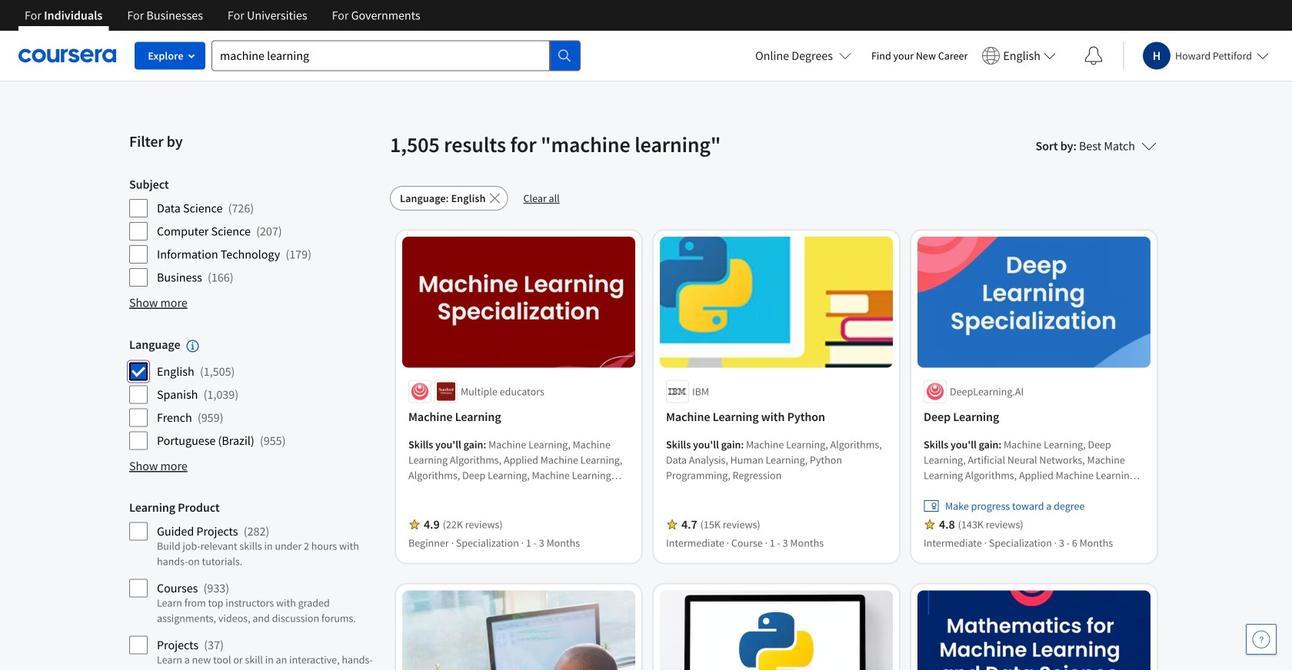 Task type: vqa. For each thing, say whether or not it's contained in the screenshot.
university of maryland global campus
no



Task type: locate. For each thing, give the bounding box(es) containing it.
banner navigation
[[12, 0, 433, 31]]

group
[[129, 177, 381, 288], [129, 337, 381, 451], [129, 500, 381, 671]]

3 group from the top
[[129, 500, 381, 671]]

1 group from the top
[[129, 177, 381, 288]]

1 vertical spatial group
[[129, 337, 381, 451]]

None search field
[[212, 40, 581, 71]]

0 vertical spatial group
[[129, 177, 381, 288]]

information about this filter group image
[[187, 340, 199, 353]]

2 vertical spatial group
[[129, 500, 381, 671]]

coursera image
[[18, 43, 116, 68]]



Task type: describe. For each thing, give the bounding box(es) containing it.
2 group from the top
[[129, 337, 381, 451]]

What do you want to learn? text field
[[212, 40, 550, 71]]

help center image
[[1252, 631, 1271, 649]]



